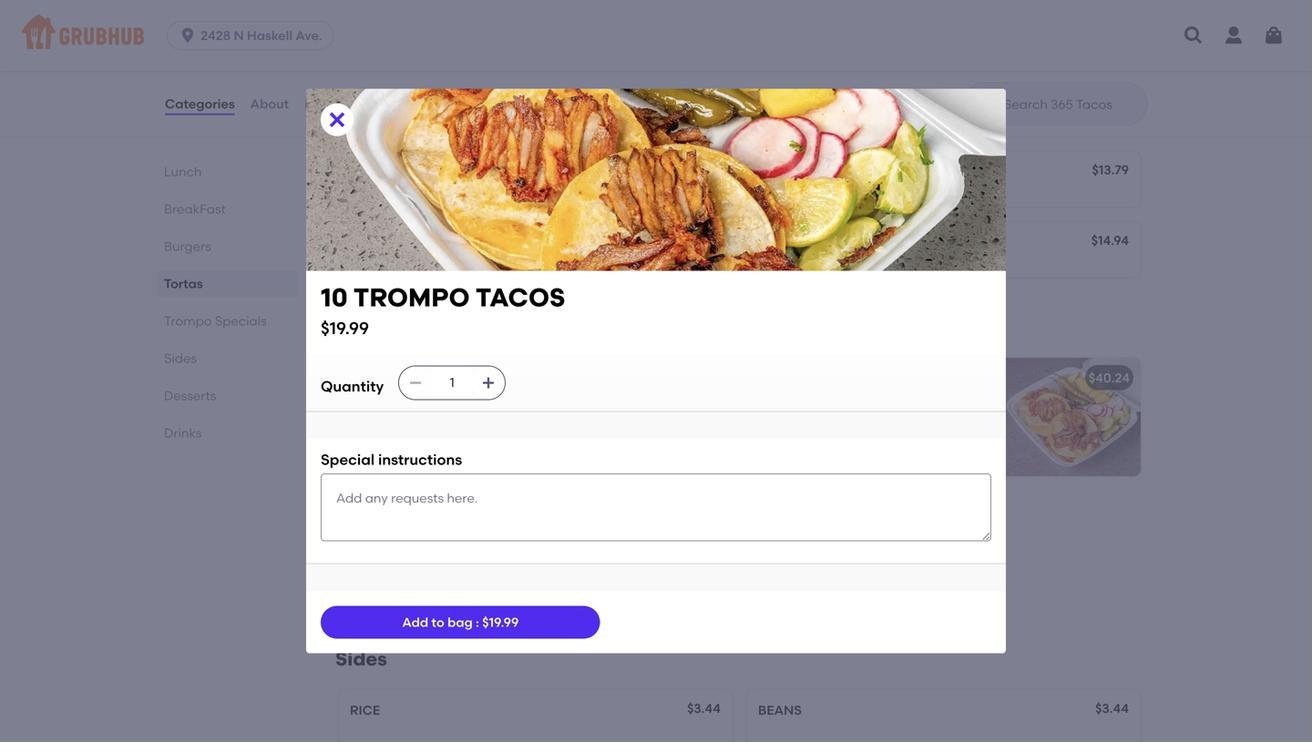Task type: locate. For each thing, give the bounding box(es) containing it.
tortas
[[335, 109, 396, 132], [164, 276, 203, 292]]

trompo left input item quantity number field
[[366, 371, 423, 386]]

0 horizontal spatial 10
[[321, 282, 348, 313]]

tacos
[[475, 282, 565, 313], [426, 371, 471, 386], [836, 371, 881, 386], [429, 505, 473, 520]]

0 vertical spatial 10
[[321, 282, 348, 313]]

0 vertical spatial tortas
[[335, 109, 396, 132]]

$12.64 +
[[678, 162, 724, 178]]

0 horizontal spatial $14.94
[[683, 233, 721, 248]]

1 horizontal spatial sides
[[335, 648, 387, 671]]

trompo for 10 trompo tacos $19.99
[[353, 282, 470, 313]]

1 horizontal spatial specials
[[413, 315, 495, 339]]

add
[[402, 615, 428, 630]]

svg image
[[1183, 25, 1205, 46], [1263, 25, 1285, 46], [179, 26, 197, 45], [326, 109, 348, 131], [408, 376, 423, 390], [481, 376, 496, 390]]

burgers
[[164, 239, 211, 254]]

2428 n haskell ave.
[[201, 28, 322, 43]]

torta milaneza
[[758, 164, 871, 180]]

$3.44
[[687, 701, 721, 717], [1095, 701, 1129, 717]]

0 horizontal spatial tortas
[[164, 276, 203, 292]]

$19.99 left 25
[[685, 371, 722, 386]]

torta regular
[[350, 164, 458, 180]]

10 trompo tacos $19.99
[[321, 282, 565, 339]]

search icon image
[[975, 93, 997, 115]]

2 vertical spatial $19.99
[[482, 615, 519, 630]]

1 horizontal spatial $19.99
[[482, 615, 519, 630]]

rice
[[350, 703, 380, 719]]

torta left milaneza at the top right of the page
[[758, 164, 801, 180]]

$40.24
[[1089, 371, 1130, 386]]

2 $3.44 from the left
[[1095, 701, 1129, 717]]

$14.94 down $13.79
[[1091, 233, 1129, 248]]

10 up 'quantity'
[[321, 282, 348, 313]]

sides up "desserts"
[[164, 351, 197, 366]]

1 horizontal spatial 10
[[350, 371, 363, 386]]

0 horizontal spatial sides
[[164, 351, 197, 366]]

0 horizontal spatial $3.44
[[687, 701, 721, 717]]

trompo up 'quantity'
[[335, 315, 409, 339]]

specials up "desserts"
[[215, 313, 267, 329]]

10 trompo tacos image
[[596, 358, 733, 477]]

torta for torta milaneza
[[758, 164, 801, 180]]

30 trompo tacos image
[[596, 492, 733, 611]]

$19.99
[[321, 319, 369, 339], [685, 371, 722, 386], [482, 615, 519, 630]]

haskell
[[247, 28, 293, 43]]

$19.99 right :
[[482, 615, 519, 630]]

10
[[321, 282, 348, 313], [350, 371, 363, 386]]

1 vertical spatial 10
[[350, 371, 363, 386]]

add to bag : $19.99
[[402, 615, 519, 630]]

0 vertical spatial sides
[[164, 351, 197, 366]]

tacos for 25 trompo tacos
[[836, 371, 881, 386]]

hawaiana
[[804, 235, 877, 250]]

drinks
[[164, 426, 202, 441]]

tacos inside 10 trompo tacos $19.99
[[475, 282, 565, 313]]

tortas up torta regular
[[335, 109, 396, 132]]

1 horizontal spatial trompo
[[335, 315, 409, 339]]

Search 365 Tacos  search field
[[1002, 96, 1142, 113]]

trompo down burgers on the left
[[164, 313, 212, 329]]

tacos for 10 trompo tacos
[[426, 371, 471, 386]]

ave.
[[296, 28, 322, 43]]

torta
[[350, 164, 393, 180], [758, 164, 801, 180], [350, 235, 393, 250], [758, 235, 801, 250]]

specials
[[215, 313, 267, 329], [413, 315, 495, 339]]

trompo inside 10 trompo tacos $19.99
[[353, 282, 470, 313]]

trompo right 25
[[776, 371, 833, 386]]

1 horizontal spatial $3.44
[[1095, 701, 1129, 717]]

trompo right 30
[[368, 505, 426, 520]]

milaneza
[[804, 164, 871, 180]]

svg image inside '2428 n haskell ave.' button
[[179, 26, 197, 45]]

10 inside 10 trompo tacos $19.99
[[321, 282, 348, 313]]

categories button
[[164, 71, 236, 137]]

1 vertical spatial tortas
[[164, 276, 203, 292]]

lunch
[[164, 164, 202, 180]]

bag
[[447, 615, 473, 630]]

trompo down torta cubana
[[353, 282, 470, 313]]

$13.79
[[1092, 162, 1129, 178]]

special instructions
[[321, 451, 462, 469]]

trompo specials up 10 trompo tacos
[[335, 315, 495, 339]]

torta left cubana
[[350, 235, 393, 250]]

reviews
[[304, 96, 355, 111]]

$14.94 down "$12.64 +"
[[683, 233, 721, 248]]

trompo
[[353, 282, 470, 313], [366, 371, 423, 386], [776, 371, 833, 386], [368, 505, 426, 520]]

specials up input item quantity number field
[[413, 315, 495, 339]]

0 horizontal spatial specials
[[215, 313, 267, 329]]

trompo inside button
[[368, 505, 426, 520]]

2428
[[201, 28, 231, 43]]

torta left regular
[[350, 164, 393, 180]]

:
[[476, 615, 479, 630]]

tacos for 30 trompo tacos
[[429, 505, 473, 520]]

1 horizontal spatial tortas
[[335, 109, 396, 132]]

2 $14.94 from the left
[[1091, 233, 1129, 248]]

tortas down burgers on the left
[[164, 276, 203, 292]]

beans
[[758, 703, 802, 719]]

$14.94
[[683, 233, 721, 248], [1091, 233, 1129, 248]]

1 vertical spatial $19.99
[[685, 371, 722, 386]]

trompo specials up "desserts"
[[164, 313, 267, 329]]

0 horizontal spatial $19.99
[[321, 319, 369, 339]]

Special instructions text field
[[321, 474, 991, 542]]

torta left hawaiana
[[758, 235, 801, 250]]

trompo specials
[[164, 313, 267, 329], [335, 315, 495, 339]]

1 horizontal spatial $14.94
[[1091, 233, 1129, 248]]

25 trompo tacos image
[[1004, 358, 1141, 477]]

cubana
[[396, 235, 454, 250]]

10 up the special
[[350, 371, 363, 386]]

torta for torta hawaiana
[[758, 235, 801, 250]]

special
[[321, 451, 375, 469]]

torta hawaiana
[[758, 235, 877, 250]]

1 $14.94 from the left
[[683, 233, 721, 248]]

tacos inside button
[[429, 505, 473, 520]]

sides
[[164, 351, 197, 366], [335, 648, 387, 671]]

sides up rice
[[335, 648, 387, 671]]

trompo
[[164, 313, 212, 329], [335, 315, 409, 339]]

1 horizontal spatial trompo specials
[[335, 315, 495, 339]]

$19.99 up 'quantity'
[[321, 319, 369, 339]]

0 vertical spatial $19.99
[[321, 319, 369, 339]]

1 $3.44 from the left
[[687, 701, 721, 717]]

10 for 10 trompo tacos
[[350, 371, 363, 386]]



Task type: describe. For each thing, give the bounding box(es) containing it.
10 trompo tacos
[[350, 371, 471, 386]]

25
[[758, 371, 773, 386]]

about
[[250, 96, 289, 111]]

about button
[[249, 71, 290, 137]]

regular
[[396, 164, 458, 180]]

30 trompo tacos
[[350, 505, 473, 520]]

desserts
[[164, 388, 216, 404]]

breakfast
[[164, 201, 226, 217]]

instructions
[[378, 451, 462, 469]]

torta for torta cubana
[[350, 235, 393, 250]]

tacos for 10 trompo tacos $19.99
[[475, 282, 565, 313]]

quantity
[[321, 378, 384, 395]]

30
[[350, 505, 366, 520]]

10 for 10 trompo tacos $19.99
[[321, 282, 348, 313]]

2428 n haskell ave. button
[[167, 21, 341, 50]]

trompo for 25 trompo tacos
[[776, 371, 833, 386]]

+
[[716, 162, 724, 178]]

$19.99 inside 10 trompo tacos $19.99
[[321, 319, 369, 339]]

trompo for 10 trompo tacos
[[366, 371, 423, 386]]

trompo for 30 trompo tacos
[[368, 505, 426, 520]]

2 horizontal spatial $19.99
[[685, 371, 722, 386]]

reviews button
[[304, 71, 356, 137]]

$12.64
[[678, 162, 716, 178]]

categories
[[165, 96, 235, 111]]

$3.44 for rice
[[687, 701, 721, 717]]

n
[[234, 28, 244, 43]]

30 trompo tacos button
[[339, 492, 733, 611]]

Input item quantity number field
[[432, 367, 472, 399]]

main navigation navigation
[[0, 0, 1312, 71]]

$3.44 for beans
[[1095, 701, 1129, 717]]

torta for torta regular
[[350, 164, 393, 180]]

0 horizontal spatial trompo specials
[[164, 313, 267, 329]]

torta cubana
[[350, 235, 454, 250]]

to
[[431, 615, 444, 630]]

$14.94 for torta hawaiana
[[1091, 233, 1129, 248]]

0 horizontal spatial trompo
[[164, 313, 212, 329]]

$14.94 for torta cubana
[[683, 233, 721, 248]]

1 vertical spatial sides
[[335, 648, 387, 671]]

25 trompo tacos
[[758, 371, 881, 386]]



Task type: vqa. For each thing, say whether or not it's contained in the screenshot.
2428
yes



